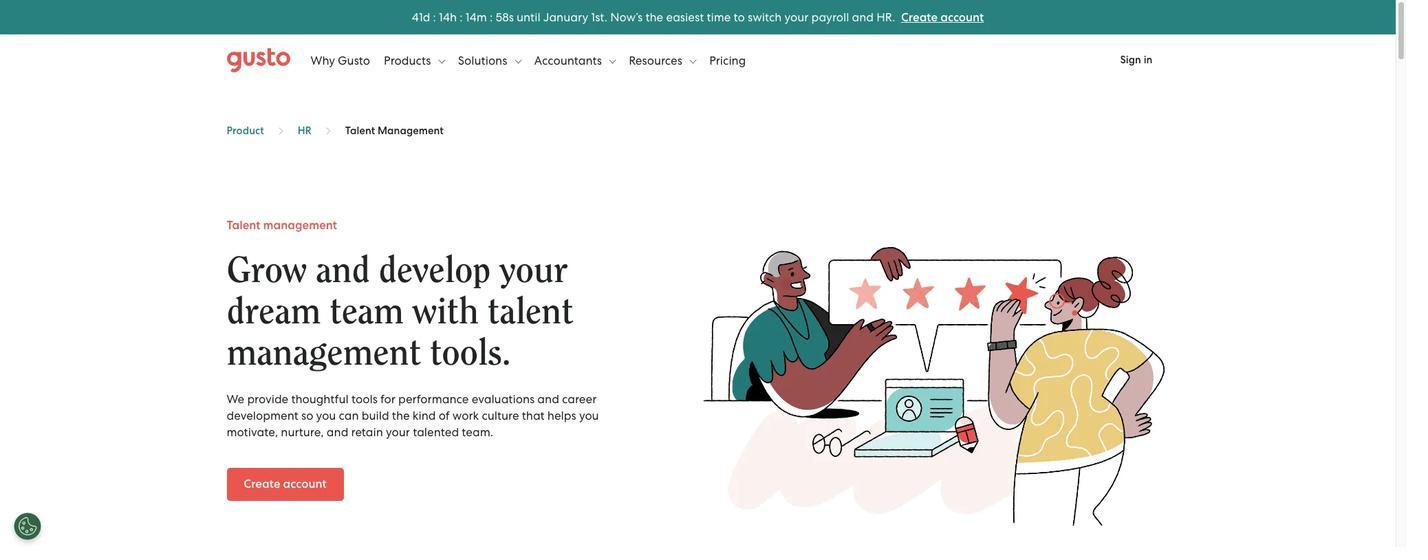 Task type: describe. For each thing, give the bounding box(es) containing it.
grow and develop your dream team with talent management tools.
[[227, 253, 574, 372]]

easiest
[[666, 10, 704, 24]]

work
[[453, 409, 479, 423]]

your inside the "4 1 d : 1 4 h : 1 4 m : 5 8 s until january 1st. now's the easiest time to switch your payroll and hr. create account"
[[785, 10, 809, 24]]

that
[[522, 409, 545, 423]]

pricing
[[710, 53, 746, 67]]

2 1 from the left
[[439, 10, 443, 24]]

of
[[439, 409, 450, 423]]

m :
[[477, 10, 493, 24]]

tools.
[[430, 335, 511, 372]]

retain
[[351, 425, 383, 439]]

time
[[707, 10, 731, 24]]

grow and develop your dream team with talent management tools. main content
[[0, 86, 1396, 547]]

management inside grow and develop your dream team with talent management tools.
[[227, 335, 421, 372]]

tools
[[352, 392, 378, 406]]

payroll
[[812, 10, 849, 24]]

accountants
[[534, 53, 605, 67]]

why gusto
[[311, 53, 370, 67]]

team
[[330, 294, 404, 330]]

resources button
[[629, 40, 697, 81]]

build
[[362, 409, 389, 423]]

development
[[227, 409, 298, 423]]

evaluations
[[472, 392, 535, 406]]

with
[[413, 294, 479, 330]]

sign in
[[1121, 54, 1153, 66]]

nurture,
[[281, 425, 324, 439]]

hr
[[298, 125, 312, 137]]

we provide thoughtful tools for performance evaluations and career development so you can build the kind of work culture that helps you motivate, nurture, and retain your talented team.
[[227, 392, 599, 439]]

hr link
[[298, 125, 312, 137]]

in
[[1144, 54, 1153, 66]]

and inside the "4 1 d : 1 4 h : 1 4 m : 5 8 s until january 1st. now's the easiest time to switch your payroll and hr. create account"
[[852, 10, 874, 24]]

5
[[496, 10, 502, 24]]

career
[[562, 392, 597, 406]]

main element
[[227, 40, 1169, 81]]

and inside grow and develop your dream team with talent management tools.
[[316, 253, 370, 289]]

thoughtful
[[291, 392, 349, 406]]

create inside create account "link"
[[244, 477, 280, 491]]

8
[[502, 10, 509, 24]]

sign in link
[[1104, 45, 1169, 76]]

solutions
[[458, 53, 510, 67]]

h :
[[450, 10, 463, 24]]

for
[[381, 392, 396, 406]]

online payroll services, hr, and benefits | gusto image
[[227, 48, 290, 73]]

develop
[[379, 253, 491, 289]]

until
[[517, 10, 541, 24]]

why gusto link
[[311, 40, 370, 81]]

gusto
[[338, 53, 370, 67]]

motivate,
[[227, 425, 278, 439]]



Task type: vqa. For each thing, say whether or not it's contained in the screenshot.
"d :"
yes



Task type: locate. For each thing, give the bounding box(es) containing it.
talent up grow
[[227, 218, 260, 233]]

talent left 'management'
[[345, 125, 375, 137]]

the down for
[[392, 409, 410, 423]]

your up talent
[[500, 253, 568, 289]]

2 horizontal spatial 4
[[470, 10, 477, 24]]

talent for talent management
[[345, 125, 375, 137]]

create account link
[[901, 10, 984, 24], [227, 468, 344, 501]]

0 horizontal spatial create account link
[[227, 468, 344, 501]]

2 you from the left
[[579, 409, 599, 423]]

0 vertical spatial talent
[[345, 125, 375, 137]]

hr.
[[877, 10, 896, 24]]

products button
[[384, 40, 445, 81]]

4 left d :
[[412, 10, 419, 24]]

1 1 from the left
[[419, 10, 423, 24]]

0 horizontal spatial you
[[316, 409, 336, 423]]

4
[[412, 10, 419, 24], [443, 10, 450, 24], [470, 10, 477, 24]]

performance
[[399, 392, 469, 406]]

your right switch
[[785, 10, 809, 24]]

0 vertical spatial the
[[646, 10, 664, 24]]

4 1 d : 1 4 h : 1 4 m : 5 8 s until january 1st. now's the easiest time to switch your payroll and hr. create account
[[412, 10, 984, 24]]

team.
[[462, 425, 493, 439]]

account
[[941, 10, 984, 24], [283, 477, 327, 491]]

helps
[[548, 409, 576, 423]]

your inside we provide thoughtful tools for performance evaluations and career development so you can build the kind of work culture that helps you motivate, nurture, and retain your talented team.
[[386, 425, 410, 439]]

management up thoughtful on the bottom of page
[[227, 335, 421, 372]]

1 you from the left
[[316, 409, 336, 423]]

create account link inside grow and develop your dream team with talent management tools. main content
[[227, 468, 344, 501]]

create right hr.
[[901, 10, 938, 24]]

sign
[[1121, 54, 1142, 66]]

create down motivate,
[[244, 477, 280, 491]]

you down "career"
[[579, 409, 599, 423]]

the inside we provide thoughtful tools for performance evaluations and career development so you can build the kind of work culture that helps you motivate, nurture, and retain your talented team.
[[392, 409, 410, 423]]

0 vertical spatial your
[[785, 10, 809, 24]]

1 vertical spatial your
[[500, 253, 568, 289]]

you down thoughtful on the bottom of page
[[316, 409, 336, 423]]

1 horizontal spatial 1
[[439, 10, 443, 24]]

4 right d :
[[443, 10, 450, 24]]

1 horizontal spatial account
[[941, 10, 984, 24]]

1st.
[[591, 10, 608, 24]]

talent management
[[345, 125, 444, 137]]

s
[[509, 10, 514, 24]]

the inside the "4 1 d : 1 4 h : 1 4 m : 5 8 s until january 1st. now's the easiest time to switch your payroll and hr. create account"
[[646, 10, 664, 24]]

management up grow
[[263, 218, 337, 233]]

kind
[[413, 409, 436, 423]]

so
[[301, 409, 313, 423]]

create account
[[244, 477, 327, 491]]

1 horizontal spatial create account link
[[901, 10, 984, 24]]

talent
[[488, 294, 574, 330]]

provide
[[247, 392, 288, 406]]

1 vertical spatial account
[[283, 477, 327, 491]]

4 right h :
[[470, 10, 477, 24]]

account inside grow and develop your dream team with talent management tools. main content
[[283, 477, 327, 491]]

1 right d :
[[439, 10, 443, 24]]

0 horizontal spatial account
[[283, 477, 327, 491]]

culture
[[482, 409, 519, 423]]

grow
[[227, 253, 307, 289]]

3 1 from the left
[[466, 10, 470, 24]]

1 left h :
[[419, 10, 423, 24]]

0 vertical spatial create
[[901, 10, 938, 24]]

accountants button
[[534, 40, 616, 81]]

resources
[[629, 53, 685, 67]]

your
[[785, 10, 809, 24], [500, 253, 568, 289], [386, 425, 410, 439]]

0 vertical spatial create account link
[[901, 10, 984, 24]]

to
[[734, 10, 745, 24]]

1 horizontal spatial the
[[646, 10, 664, 24]]

0 horizontal spatial your
[[386, 425, 410, 439]]

and up helps
[[538, 392, 559, 406]]

products
[[384, 53, 434, 67]]

the right now's
[[646, 10, 664, 24]]

your inside grow and develop your dream team with talent management tools.
[[500, 253, 568, 289]]

0 vertical spatial management
[[263, 218, 337, 233]]

talent
[[345, 125, 375, 137], [227, 218, 260, 233]]

solutions button
[[458, 40, 522, 81]]

1 horizontal spatial you
[[579, 409, 599, 423]]

1 horizontal spatial 4
[[443, 10, 450, 24]]

talent management
[[227, 218, 337, 233]]

management
[[263, 218, 337, 233], [227, 335, 421, 372]]

1 horizontal spatial talent
[[345, 125, 375, 137]]

and down can
[[327, 425, 348, 439]]

0 horizontal spatial 4
[[412, 10, 419, 24]]

talented
[[413, 425, 459, 439]]

dream
[[227, 294, 321, 330]]

we
[[227, 392, 244, 406]]

1 vertical spatial talent
[[227, 218, 260, 233]]

and up team
[[316, 253, 370, 289]]

0 vertical spatial account
[[941, 10, 984, 24]]

1 right h :
[[466, 10, 470, 24]]

1
[[419, 10, 423, 24], [439, 10, 443, 24], [466, 10, 470, 24]]

and left hr.
[[852, 10, 874, 24]]

d :
[[423, 10, 436, 24]]

3 4 from the left
[[470, 10, 477, 24]]

management
[[378, 125, 444, 137]]

talent for talent management
[[227, 218, 260, 233]]

the
[[646, 10, 664, 24], [392, 409, 410, 423]]

0 horizontal spatial talent
[[227, 218, 260, 233]]

2 4 from the left
[[443, 10, 450, 24]]

create
[[901, 10, 938, 24], [244, 477, 280, 491]]

1 horizontal spatial create
[[901, 10, 938, 24]]

january
[[544, 10, 588, 24]]

create account link down "nurture," on the bottom left
[[227, 468, 344, 501]]

pricing link
[[710, 40, 746, 81]]

switch
[[748, 10, 782, 24]]

2 horizontal spatial your
[[785, 10, 809, 24]]

1 horizontal spatial your
[[500, 253, 568, 289]]

0 horizontal spatial the
[[392, 409, 410, 423]]

your down build
[[386, 425, 410, 439]]

now's
[[611, 10, 643, 24]]

2 vertical spatial your
[[386, 425, 410, 439]]

product link
[[227, 125, 264, 137]]

1 vertical spatial create
[[244, 477, 280, 491]]

can
[[339, 409, 359, 423]]

0 horizontal spatial create
[[244, 477, 280, 491]]

create account link right hr.
[[901, 10, 984, 24]]

product
[[227, 125, 264, 137]]

0 horizontal spatial 1
[[419, 10, 423, 24]]

1 vertical spatial management
[[227, 335, 421, 372]]

1 vertical spatial the
[[392, 409, 410, 423]]

2 horizontal spatial 1
[[466, 10, 470, 24]]

you
[[316, 409, 336, 423], [579, 409, 599, 423]]

why
[[311, 53, 335, 67]]

1 vertical spatial create account link
[[227, 468, 344, 501]]

and
[[852, 10, 874, 24], [316, 253, 370, 289], [538, 392, 559, 406], [327, 425, 348, 439]]

1 4 from the left
[[412, 10, 419, 24]]



